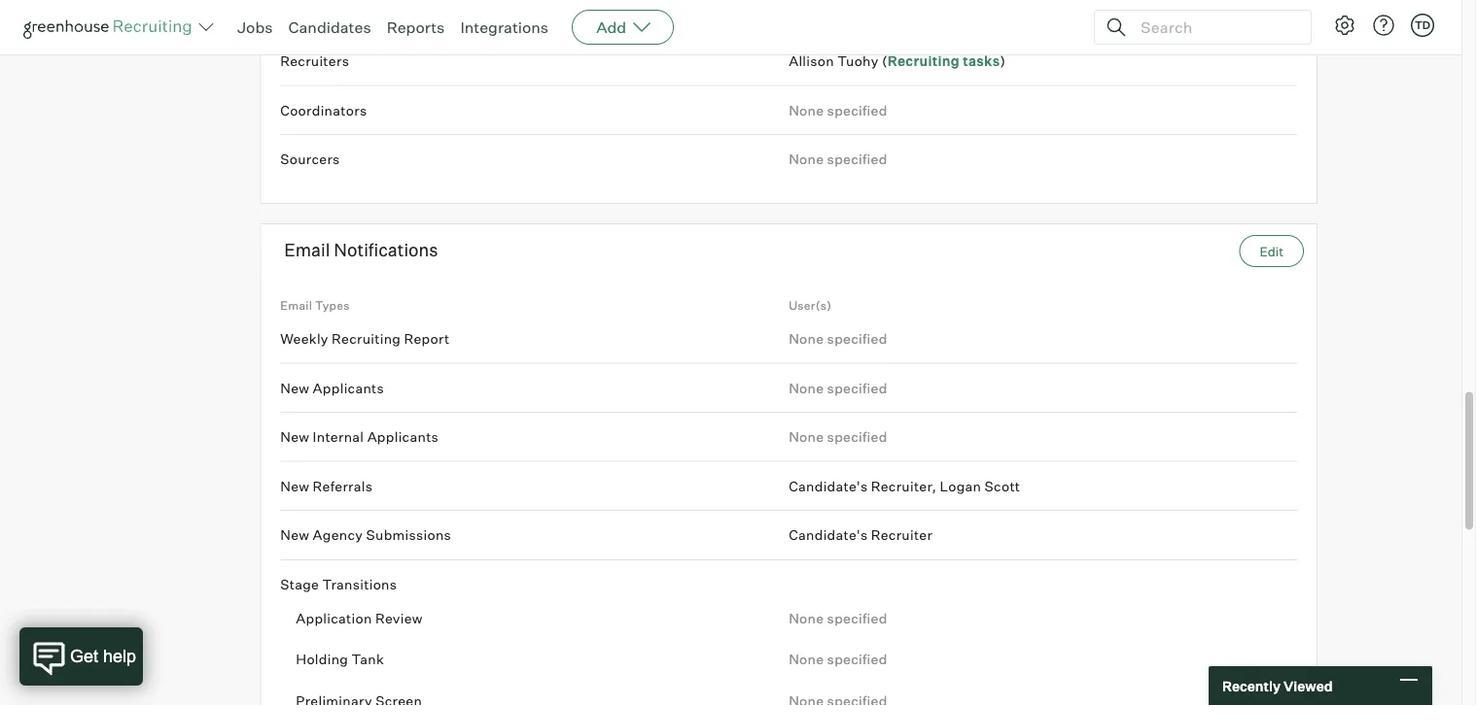Task type: describe. For each thing, give the bounding box(es) containing it.
specified for applicants
[[827, 380, 887, 397]]

tuohy
[[837, 53, 879, 70]]

notifications
[[334, 239, 438, 261]]

email types
[[280, 298, 350, 313]]

td button
[[1411, 14, 1434, 37]]

2 specified from the top
[[827, 151, 887, 168]]

recruiters
[[280, 53, 349, 70]]

report
[[404, 331, 450, 348]]

viewed
[[1284, 678, 1333, 695]]

add button
[[572, 10, 674, 45]]

specified for recruiting
[[827, 331, 887, 348]]

email notifications
[[284, 239, 438, 261]]

td
[[1415, 18, 1431, 32]]

edit link
[[1239, 236, 1304, 268]]

stage transitions
[[280, 577, 397, 594]]

1 horizontal spatial recruiting
[[888, 53, 960, 70]]

1 none specified from the top
[[789, 102, 887, 119]]

types
[[315, 298, 350, 313]]

new internal applicants
[[280, 429, 439, 446]]

td button
[[1407, 10, 1438, 41]]

tasks
[[963, 53, 1000, 70]]

none for tank
[[789, 652, 824, 669]]

internal
[[313, 429, 364, 446]]

recently viewed
[[1222, 678, 1333, 695]]

0 vertical spatial applicants
[[313, 380, 384, 397]]

new agency submissions
[[280, 528, 451, 545]]

none for review
[[789, 611, 824, 628]]

sourcers
[[280, 151, 340, 168]]

stage
[[280, 577, 319, 594]]

application review
[[296, 611, 423, 628]]

email for email notifications
[[284, 239, 330, 261]]

weekly recruiting report
[[280, 331, 450, 348]]

tank
[[352, 652, 384, 669]]

email for email types
[[280, 298, 312, 313]]

integrations link
[[460, 18, 549, 37]]

)
[[1000, 53, 1006, 70]]

candidate's for candidate's recruiter
[[789, 528, 868, 545]]

logan
[[940, 479, 981, 496]]

user(s)
[[789, 298, 832, 313]]

candidates
[[288, 18, 371, 37]]

1 none from the top
[[789, 102, 824, 119]]

coordinators
[[280, 102, 367, 119]]

new for new agency submissions
[[280, 528, 310, 545]]

1 specified from the top
[[827, 102, 887, 119]]

application
[[296, 611, 372, 628]]

none for applicants
[[789, 380, 824, 397]]

weekly
[[280, 331, 328, 348]]

submissions
[[366, 528, 451, 545]]

recruiter
[[871, 528, 933, 545]]

review
[[375, 611, 423, 628]]

none for internal
[[789, 429, 824, 446]]

scott
[[985, 479, 1020, 496]]

2 none specified from the top
[[789, 151, 887, 168]]



Task type: locate. For each thing, give the bounding box(es) containing it.
specified for review
[[827, 611, 887, 628]]

edit
[[1260, 244, 1284, 259]]

agency
[[313, 528, 363, 545]]

0 horizontal spatial recruiting
[[332, 331, 401, 348]]

candidate's left recruiter
[[789, 528, 868, 545]]

(
[[882, 53, 888, 70]]

3 specified from the top
[[827, 331, 887, 348]]

candidates link
[[288, 18, 371, 37]]

holding tank
[[296, 652, 384, 669]]

new left "internal"
[[280, 429, 310, 446]]

none specified for recruiting
[[789, 331, 887, 348]]

new left agency at left
[[280, 528, 310, 545]]

candidate's recruiter, logan scott
[[789, 479, 1020, 496]]

1 new from the top
[[280, 380, 310, 397]]

0 vertical spatial email
[[284, 239, 330, 261]]

referrals
[[313, 479, 373, 496]]

add
[[596, 18, 626, 37]]

specified for tank
[[827, 652, 887, 669]]

new for new referrals
[[280, 479, 310, 496]]

allison
[[789, 53, 834, 70]]

1 vertical spatial email
[[280, 298, 312, 313]]

3 new from the top
[[280, 479, 310, 496]]

email
[[284, 239, 330, 261], [280, 298, 312, 313]]

2 none from the top
[[789, 151, 824, 168]]

6 specified from the top
[[827, 611, 887, 628]]

4 new from the top
[[280, 528, 310, 545]]

applicants up "internal"
[[313, 380, 384, 397]]

1 vertical spatial recruiting
[[332, 331, 401, 348]]

6 none from the top
[[789, 611, 824, 628]]

none
[[789, 102, 824, 119], [789, 151, 824, 168], [789, 331, 824, 348], [789, 380, 824, 397], [789, 429, 824, 446], [789, 611, 824, 628], [789, 652, 824, 669]]

4 specified from the top
[[827, 380, 887, 397]]

applicants right "internal"
[[367, 429, 439, 446]]

0 vertical spatial recruiting
[[888, 53, 960, 70]]

applicants
[[313, 380, 384, 397], [367, 429, 439, 446]]

recruiting
[[888, 53, 960, 70], [332, 331, 401, 348]]

candidate's up candidate's recruiter
[[789, 479, 868, 496]]

0 vertical spatial candidate's
[[789, 479, 868, 496]]

6 none specified from the top
[[789, 611, 887, 628]]

jobs link
[[237, 18, 273, 37]]

none specified for applicants
[[789, 380, 887, 397]]

new
[[280, 380, 310, 397], [280, 429, 310, 446], [280, 479, 310, 496], [280, 528, 310, 545]]

specified for internal
[[827, 429, 887, 446]]

3 none specified from the top
[[789, 331, 887, 348]]

7 specified from the top
[[827, 652, 887, 669]]

email up weekly
[[280, 298, 312, 313]]

2 new from the top
[[280, 429, 310, 446]]

integrations
[[460, 18, 549, 37]]

greenhouse recruiting image
[[23, 16, 198, 39]]

allison tuohy ( recruiting tasks )
[[789, 53, 1006, 70]]

candidate's for candidate's recruiter, logan scott
[[789, 479, 868, 496]]

holding
[[296, 652, 348, 669]]

transitions
[[322, 577, 397, 594]]

5 specified from the top
[[827, 429, 887, 446]]

Search text field
[[1136, 13, 1293, 41]]

none specified for internal
[[789, 429, 887, 446]]

reports
[[387, 18, 445, 37]]

new down weekly
[[280, 380, 310, 397]]

jobs
[[237, 18, 273, 37]]

7 none from the top
[[789, 652, 824, 669]]

recruiter,
[[871, 479, 937, 496]]

5 none specified from the top
[[789, 429, 887, 446]]

5 none from the top
[[789, 429, 824, 446]]

candidate's recruiter
[[789, 528, 933, 545]]

hiring managers
[[280, 4, 390, 21]]

recruiting down types
[[332, 331, 401, 348]]

email up the email types
[[284, 239, 330, 261]]

reports link
[[387, 18, 445, 37]]

4 none specified from the top
[[789, 380, 887, 397]]

none specified
[[789, 102, 887, 119], [789, 151, 887, 168], [789, 331, 887, 348], [789, 380, 887, 397], [789, 429, 887, 446], [789, 611, 887, 628], [789, 652, 887, 669]]

hiring
[[280, 4, 321, 21]]

managers
[[325, 4, 390, 21]]

new for new applicants
[[280, 380, 310, 397]]

recruiting left tasks
[[888, 53, 960, 70]]

none specified for tank
[[789, 652, 887, 669]]

none specified for review
[[789, 611, 887, 628]]

candidate's
[[789, 479, 868, 496], [789, 528, 868, 545]]

4 none from the top
[[789, 380, 824, 397]]

1 candidate's from the top
[[789, 479, 868, 496]]

3 none from the top
[[789, 331, 824, 348]]

configure image
[[1333, 14, 1357, 37]]

1 vertical spatial applicants
[[367, 429, 439, 446]]

none for recruiting
[[789, 331, 824, 348]]

new applicants
[[280, 380, 384, 397]]

1 vertical spatial candidate's
[[789, 528, 868, 545]]

2 candidate's from the top
[[789, 528, 868, 545]]

recently
[[1222, 678, 1281, 695]]

7 none specified from the top
[[789, 652, 887, 669]]

specified
[[827, 102, 887, 119], [827, 151, 887, 168], [827, 331, 887, 348], [827, 380, 887, 397], [827, 429, 887, 446], [827, 611, 887, 628], [827, 652, 887, 669]]

new referrals
[[280, 479, 373, 496]]

new left the referrals
[[280, 479, 310, 496]]

new for new internal applicants
[[280, 429, 310, 446]]



Task type: vqa. For each thing, say whether or not it's contained in the screenshot.
adept internal 'link' at the left
no



